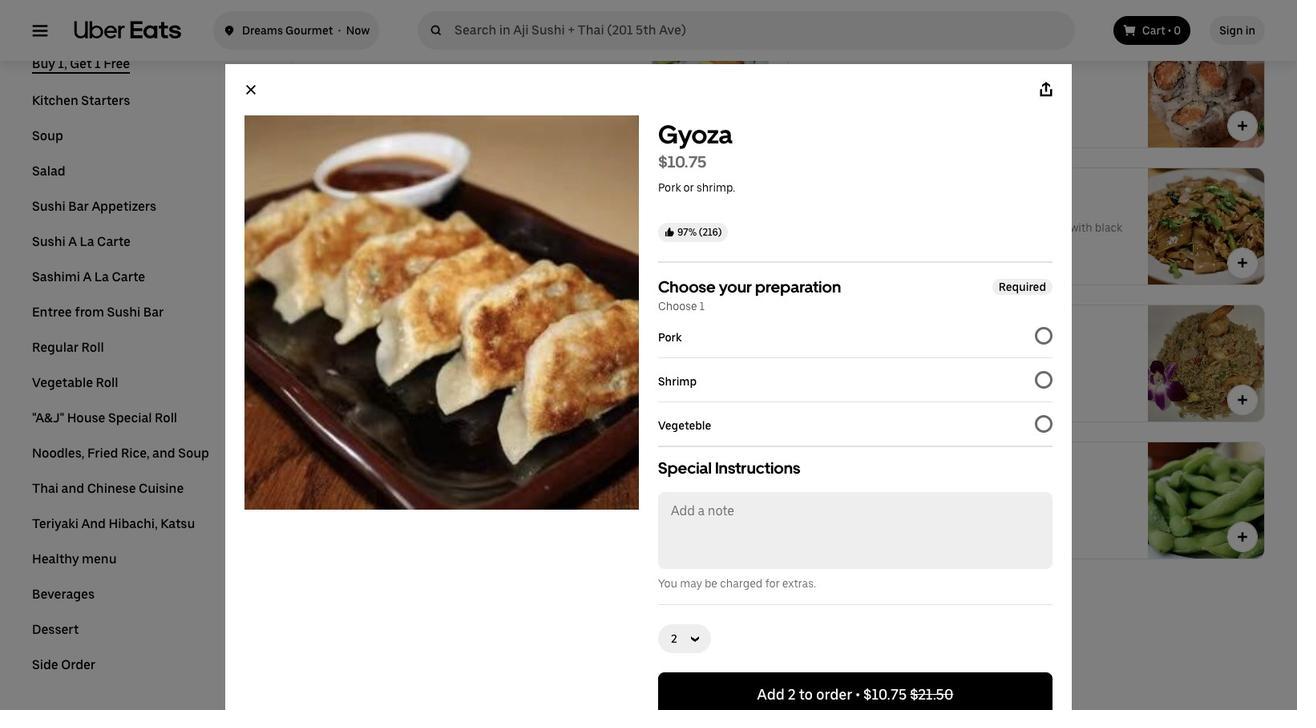 Task type: vqa. For each thing, say whether or not it's contained in the screenshot.
1, in the California Roll $8.50 6 pieces Buy 1, Get 1 Free
yes



Task type: describe. For each thing, give the bounding box(es) containing it.
share ios button
[[1027, 71, 1066, 109]]

plus small button for japanese fried rice image
[[1229, 386, 1257, 415]]

california
[[306, 456, 364, 471]]

stir
[[802, 221, 820, 234]]

kitchen starters button
[[32, 93, 130, 109]]

main navigation menu image
[[32, 22, 48, 38]]

regular
[[32, 340, 79, 355]]

avocado
[[354, 44, 406, 59]]

navigation containing buy 1, get 1 free
[[32, 21, 253, 693]]

starters
[[81, 93, 130, 108]]

uber eats home image
[[74, 21, 181, 40]]

0 horizontal spatial soup
[[32, 128, 63, 144]]

fried
[[823, 221, 847, 234]]

katsu
[[161, 516, 195, 532]]

sign
[[1220, 24, 1244, 37]]

noodle
[[360, 181, 403, 196]]

drunken noodle image
[[652, 168, 768, 285]]

buy 1, get 1 free inside navigation
[[32, 56, 130, 71]]

vegeteble
[[658, 419, 712, 432]]

kitchen starters
[[32, 93, 130, 108]]

now
[[346, 24, 370, 37]]

healthy menu
[[32, 552, 117, 567]]

thai iced tea image
[[652, 580, 768, 696]]

entree
[[32, 305, 72, 320]]

quick add image for spicy tuna roll image
[[1235, 118, 1251, 134]]

pad see ew image
[[1148, 168, 1265, 285]]

2 vertical spatial sushi
[[107, 305, 141, 320]]

soy
[[802, 237, 820, 250]]

egg inside the drunken noodle $20.75 bell pepper,onion,fresh basil leaf  and chinese broccoli and egg ,spicy buy 1, get 1 free
[[607, 221, 627, 234]]

salmon avocado roll
[[306, 44, 432, 59]]

salmon avocado roll image
[[652, 31, 768, 148]]

and left thumb up image
[[585, 221, 605, 234]]

special inside 'dialog' dialog
[[658, 459, 712, 478]]

and right the rice,
[[152, 446, 175, 461]]

noodles
[[869, 221, 910, 234]]

vegetable
[[32, 375, 93, 391]]

or inside 'dialog' dialog
[[684, 181, 694, 194]]

1 choose from the top
[[658, 277, 716, 297]]

quick add image for noodle
[[739, 255, 755, 271]]

"a&j" house special roll button
[[32, 411, 177, 427]]

spicy
[[802, 44, 835, 59]]

or inside gyoza $10.75 pork or shrimp. buy 1, get 1 free
[[331, 358, 342, 371]]

black
[[1095, 221, 1123, 234]]

healthy
[[32, 552, 79, 567]]

pepper,onion,fresh
[[327, 221, 423, 234]]

dreams
[[242, 24, 283, 37]]

roll right tuna
[[871, 44, 893, 59]]

free inside button
[[104, 56, 130, 71]]

thai and chinese cuisine button
[[32, 481, 184, 497]]

Add a note text field
[[660, 494, 1051, 568]]

special instructions
[[658, 459, 801, 478]]

• inside 'dialog' dialog
[[856, 686, 861, 703]]

regular roll
[[32, 340, 104, 355]]

get inside button
[[70, 56, 92, 71]]

drunken
[[306, 181, 357, 196]]

to
[[799, 686, 813, 703]]

extras.
[[783, 577, 816, 590]]

$8.50
[[306, 476, 333, 489]]

6
[[306, 496, 312, 508]]

free inside the drunken noodle $20.75 bell pepper,onion,fresh basil leaf  and chinese broccoli and egg ,spicy buy 1, get 1 free
[[368, 255, 391, 268]]

menu
[[82, 552, 117, 567]]

flat
[[849, 221, 867, 234]]

chinese inside the drunken noodle $20.75 bell pepper,onion,fresh basil leaf  and chinese broccoli and egg ,spicy buy 1, get 1 free
[[496, 221, 538, 234]]

and right leaf
[[474, 221, 494, 234]]

thai
[[32, 481, 59, 496]]

a for sushi
[[68, 234, 77, 249]]

sushi bar appetizers button
[[32, 199, 157, 215]]

teriyaki
[[32, 516, 79, 532]]

side order
[[32, 658, 96, 673]]

chinese inside the stir fried flat noodles with chinese broccoli and egg with black soy sauce. buy 1, get 1 free
[[938, 221, 980, 234]]

entree from sushi bar button
[[32, 305, 164, 321]]

roll inside california roll $8.50 6 pieces buy 1, get 1 free
[[367, 456, 390, 471]]

$10.75 for gyoza $10.75
[[658, 152, 707, 172]]

gourmet
[[286, 24, 333, 37]]

plus small button for pad see ew image
[[1229, 249, 1257, 277]]

$21.50
[[910, 686, 954, 703]]

1, inside the drunken noodle $20.75 bell pepper,onion,fresh basil leaf  and chinese broccoli and egg ,spicy buy 1, get 1 free
[[328, 255, 336, 268]]

la for sashimi
[[95, 269, 109, 285]]

and
[[81, 516, 106, 532]]

1 vertical spatial buy 1, get 1 free
[[306, 102, 391, 115]]

shrimp. inside gyoza $10.75 pork or shrimp. buy 1, get 1 free
[[344, 358, 383, 371]]

you may be charged for extras.
[[658, 577, 816, 590]]

from
[[75, 305, 104, 320]]

0
[[1174, 24, 1181, 37]]

and inside the stir fried flat noodles with chinese broccoli and egg with black soy sauce. buy 1, get 1 free
[[1026, 221, 1046, 234]]

salad button
[[32, 164, 66, 180]]

your
[[719, 277, 752, 297]]

x button
[[232, 71, 270, 109]]

side
[[32, 658, 58, 673]]

plus small button for spicy tuna roll image
[[1229, 111, 1257, 140]]

(216)
[[699, 227, 722, 238]]

chinese inside the thai and chinese cuisine button
[[87, 481, 136, 496]]

order
[[816, 686, 853, 703]]

deliver to image
[[223, 21, 236, 40]]

$10.75 for gyoza $10.75 pork or shrimp. buy 1, get 1 free
[[306, 339, 338, 352]]

get inside california roll $8.50 6 pieces buy 1, get 1 free
[[339, 513, 358, 526]]

hibachi,
[[109, 516, 158, 532]]

salmon
[[306, 44, 351, 59]]

$20.75
[[306, 202, 339, 215]]

side order button
[[32, 658, 96, 674]]

0 horizontal spatial bar
[[68, 199, 89, 214]]

vegetable roll button
[[32, 375, 118, 391]]

1, inside the stir fried flat noodles with chinese broccoli and egg with black soy sauce. buy 1, get 1 free
[[825, 255, 833, 268]]

leaf
[[452, 221, 472, 234]]

sashimi a la carte
[[32, 269, 145, 285]]

1 inside the choose your preparation choose 1
[[700, 300, 705, 313]]

2 horizontal spatial buy 1, get 1 free
[[802, 357, 888, 370]]

you
[[658, 577, 678, 590]]

teriyaki and hibachi, katsu
[[32, 516, 195, 532]]

thai and chinese cuisine
[[32, 481, 184, 496]]

dessert button
[[32, 622, 79, 638]]

pieces
[[315, 496, 348, 508]]

broccoli inside the stir fried flat noodles with chinese broccoli and egg with black soy sauce. buy 1, get 1 free
[[982, 221, 1024, 234]]

"a&j"
[[32, 411, 64, 426]]

"a&j" house special roll
[[32, 411, 177, 426]]

choose your preparation choose 1
[[658, 277, 842, 313]]

broccoli inside the drunken noodle $20.75 bell pepper,onion,fresh basil leaf  and chinese broccoli and egg ,spicy buy 1, get 1 free
[[541, 221, 582, 234]]

roll inside button
[[155, 411, 177, 426]]

tuna
[[838, 44, 868, 59]]

in
[[1246, 24, 1256, 37]]



Task type: locate. For each thing, give the bounding box(es) containing it.
1 inside the stir fried flat noodles with chinese broccoli and egg with black soy sauce. buy 1, get 1 free
[[857, 255, 862, 268]]

2 with from the left
[[1071, 221, 1093, 234]]

1 vertical spatial la
[[95, 269, 109, 285]]

shrimp.
[[697, 181, 736, 194], [344, 358, 383, 371]]

special down vegeteble
[[658, 459, 712, 478]]

1 horizontal spatial a
[[83, 269, 92, 285]]

cart
[[1143, 24, 1166, 37]]

1 horizontal spatial bar
[[143, 305, 164, 320]]

house
[[67, 411, 105, 426]]

carte down appetizers
[[97, 234, 131, 249]]

japanese fried rice image
[[1148, 306, 1265, 422]]

0 horizontal spatial •
[[338, 24, 341, 37]]

gyoza inside 'dialog' dialog
[[658, 119, 733, 150]]

add 2 to order • $10.75 $21.50
[[758, 686, 954, 703]]

buy inside california roll $8.50 6 pieces buy 1, get 1 free
[[306, 513, 326, 526]]

1
[[95, 56, 101, 71], [360, 102, 366, 115], [360, 255, 366, 268], [857, 255, 862, 268], [700, 300, 705, 313], [857, 357, 862, 370], [360, 376, 366, 389], [360, 513, 366, 526]]

shrimp
[[658, 375, 697, 388]]

1 horizontal spatial egg
[[1048, 221, 1068, 234]]

egg left thumb up image
[[607, 221, 627, 234]]

free inside the stir fried flat noodles with chinese broccoli and egg with black soy sauce. buy 1, get 1 free
[[865, 255, 888, 268]]

1 broccoli from the left
[[541, 221, 582, 234]]

beverages button
[[32, 587, 95, 603]]

1 vertical spatial $10.75
[[306, 339, 338, 352]]

for
[[765, 577, 780, 590]]

bar up sushi a la carte
[[68, 199, 89, 214]]

free inside gyoza $10.75 pork or shrimp. buy 1, get 1 free
[[368, 376, 391, 389]]

97% (216)
[[678, 227, 722, 238]]

0 vertical spatial or
[[684, 181, 694, 194]]

drunken noodle $20.75 bell pepper,onion,fresh basil leaf  and chinese broccoli and egg ,spicy buy 1, get 1 free
[[306, 181, 627, 268]]

sushi for sushi a la carte
[[32, 234, 66, 249]]

la
[[80, 234, 94, 249], [95, 269, 109, 285]]

special up the rice,
[[108, 411, 152, 426]]

1 vertical spatial sushi
[[32, 234, 66, 249]]

entree from sushi bar
[[32, 305, 164, 320]]

1 horizontal spatial broccoli
[[982, 221, 1024, 234]]

buy 1, get 1 free button
[[32, 56, 130, 74]]

sushi bar appetizers
[[32, 199, 157, 214]]

gyoza $10.75 pork or shrimp. buy 1, get 1 free
[[306, 318, 391, 389]]

be
[[705, 577, 718, 590]]

carte for sashimi a la carte
[[112, 269, 145, 285]]

0 horizontal spatial special
[[108, 411, 152, 426]]

1 vertical spatial special
[[658, 459, 712, 478]]

gyoza for gyoza $10.75
[[658, 119, 733, 150]]

la for sushi
[[80, 234, 94, 249]]

dreams gourmet • now
[[242, 24, 370, 37]]

quick add image
[[739, 255, 755, 271], [1235, 255, 1251, 271], [739, 392, 755, 408], [1235, 529, 1251, 545], [739, 666, 755, 682]]

1 vertical spatial choose
[[658, 300, 697, 313]]

rice,
[[121, 446, 150, 461]]

sign in link
[[1210, 16, 1265, 45]]

choose left your
[[658, 277, 716, 297]]

roll
[[409, 44, 432, 59], [871, 44, 893, 59], [81, 340, 104, 355], [96, 375, 118, 391], [155, 411, 177, 426], [367, 456, 390, 471]]

1 inside button
[[95, 56, 101, 71]]

close image
[[245, 83, 257, 96]]

gyoza image
[[652, 306, 768, 422]]

gyoza $10.75
[[658, 119, 733, 172]]

instructions
[[715, 459, 801, 478]]

bar right from
[[143, 305, 164, 320]]

bell
[[306, 221, 325, 234]]

0 vertical spatial quick add image
[[1235, 118, 1251, 134]]

plus small button for gyoza image
[[732, 386, 761, 415]]

a inside button
[[68, 234, 77, 249]]

buy inside the drunken noodle $20.75 bell pepper,onion,fresh basil leaf  and chinese broccoli and egg ,spicy buy 1, get 1 free
[[306, 255, 326, 268]]

1,
[[58, 56, 67, 71], [328, 102, 336, 115], [328, 255, 336, 268], [825, 255, 833, 268], [825, 357, 833, 370], [328, 376, 336, 389], [328, 513, 336, 526]]

soup up salad
[[32, 128, 63, 144]]

beverages
[[32, 587, 95, 602]]

0 horizontal spatial shrimp.
[[344, 358, 383, 371]]

stir fried flat noodles with chinese broccoli and egg with black soy sauce. buy 1, get 1 free
[[802, 221, 1123, 268]]

noodles, fried rice, and soup button
[[32, 446, 209, 462]]

sushi down the salad button
[[32, 199, 66, 214]]

pork or shrimp.
[[658, 181, 736, 194]]

a inside "button"
[[83, 269, 92, 285]]

with left black
[[1071, 221, 1093, 234]]

dessert
[[32, 622, 79, 638]]

teriyaki and hibachi, katsu button
[[32, 516, 195, 533]]

1 vertical spatial shrimp.
[[344, 358, 383, 371]]

free inside california roll $8.50 6 pieces buy 1, get 1 free
[[368, 513, 391, 526]]

a
[[68, 234, 77, 249], [83, 269, 92, 285]]

0 vertical spatial buy 1, get 1 free
[[32, 56, 130, 71]]

broccoli
[[541, 221, 582, 234], [982, 221, 1024, 234]]

sushi right from
[[107, 305, 141, 320]]

noodles,
[[32, 446, 85, 461]]

special inside button
[[108, 411, 152, 426]]

0 vertical spatial a
[[68, 234, 77, 249]]

get inside the stir fried flat noodles with chinese broccoli and egg with black soy sauce. buy 1, get 1 free
[[835, 255, 854, 268]]

2 vertical spatial pork
[[306, 358, 328, 371]]

gyoza
[[658, 119, 733, 150], [306, 318, 343, 334]]

2 egg from the left
[[1048, 221, 1068, 234]]

choose down thumb up image
[[658, 300, 697, 313]]

sashimi
[[32, 269, 80, 285]]

thumb up image
[[665, 228, 674, 237]]

carte inside "button"
[[112, 269, 145, 285]]

1 vertical spatial carte
[[112, 269, 145, 285]]

0 vertical spatial sushi
[[32, 199, 66, 214]]

sushi for sushi bar appetizers
[[32, 199, 66, 214]]

1 horizontal spatial chinese
[[496, 221, 538, 234]]

1 horizontal spatial •
[[856, 686, 861, 703]]

required
[[999, 281, 1047, 294]]

2 quick add image from the top
[[1235, 392, 1251, 408]]

1 inside california roll $8.50 6 pieces buy 1, get 1 free
[[360, 513, 366, 526]]

1 vertical spatial quick add image
[[1235, 392, 1251, 408]]

california roll $8.50 6 pieces buy 1, get 1 free
[[306, 456, 391, 526]]

0 horizontal spatial egg
[[607, 221, 627, 234]]

1 horizontal spatial or
[[684, 181, 694, 194]]

,spicy
[[306, 237, 335, 250]]

sushi a la carte
[[32, 234, 131, 249]]

0 vertical spatial carte
[[97, 234, 131, 249]]

quick add image
[[1235, 118, 1251, 134], [1235, 392, 1251, 408]]

2 horizontal spatial •
[[1168, 24, 1172, 37]]

0 vertical spatial special
[[108, 411, 152, 426]]

quick add image for $10.75
[[739, 392, 755, 408]]

share ios image
[[1039, 82, 1055, 98]]

1, inside button
[[58, 56, 67, 71]]

edamame image
[[1148, 443, 1265, 559]]

0 vertical spatial bar
[[68, 199, 89, 214]]

add
[[758, 686, 785, 703]]

1 horizontal spatial with
[[1071, 221, 1093, 234]]

sushi
[[32, 199, 66, 214], [32, 234, 66, 249], [107, 305, 141, 320]]

roll right "california"
[[367, 456, 390, 471]]

shrimp. inside 'dialog' dialog
[[697, 181, 736, 194]]

and right thai
[[61, 481, 84, 496]]

buy 1, get 1 free
[[32, 56, 130, 71], [306, 102, 391, 115], [802, 357, 888, 370]]

regular roll button
[[32, 340, 104, 356]]

egg inside the stir fried flat noodles with chinese broccoli and egg with black soy sauce. buy 1, get 1 free
[[1048, 221, 1068, 234]]

1 horizontal spatial gyoza
[[658, 119, 733, 150]]

plus small link
[[293, 580, 768, 699]]

0 horizontal spatial buy 1, get 1 free
[[32, 56, 130, 71]]

2 horizontal spatial $10.75
[[864, 686, 907, 703]]

la up entree from sushi bar
[[95, 269, 109, 285]]

a for sashimi
[[83, 269, 92, 285]]

0 vertical spatial gyoza
[[658, 119, 733, 150]]

0 vertical spatial soup
[[32, 128, 63, 144]]

soup
[[32, 128, 63, 144], [178, 446, 209, 461]]

roll up 'noodles, fried rice, and soup'
[[155, 411, 177, 426]]

1 horizontal spatial soup
[[178, 446, 209, 461]]

chinese right leaf
[[496, 221, 538, 234]]

• right order
[[856, 686, 861, 703]]

la inside button
[[80, 234, 94, 249]]

fried
[[87, 446, 118, 461]]

healthy menu button
[[32, 552, 117, 568]]

2 horizontal spatial chinese
[[938, 221, 980, 234]]

1, inside california roll $8.50 6 pieces buy 1, get 1 free
[[328, 513, 336, 526]]

plus small button for "drunken noodle" image
[[732, 249, 761, 277]]

gyoza inside gyoza $10.75 pork or shrimp. buy 1, get 1 free
[[306, 318, 343, 334]]

sushi up sashimi
[[32, 234, 66, 249]]

0 vertical spatial pork
[[658, 181, 681, 194]]

1 inside the drunken noodle $20.75 bell pepper,onion,fresh basil leaf  and chinese broccoli and egg ,spicy buy 1, get 1 free
[[360, 255, 366, 268]]

0 horizontal spatial chinese
[[87, 481, 136, 496]]

1, inside gyoza $10.75 pork or shrimp. buy 1, get 1 free
[[328, 376, 336, 389]]

0 horizontal spatial a
[[68, 234, 77, 249]]

0 vertical spatial $10.75
[[658, 152, 707, 172]]

carte for sushi a la carte
[[97, 234, 131, 249]]

1 egg from the left
[[607, 221, 627, 234]]

a up sashimi a la carte at the left
[[68, 234, 77, 249]]

appetizers
[[92, 199, 157, 214]]

navigation
[[32, 21, 253, 693]]

pork for pork
[[658, 331, 682, 344]]

get inside gyoza $10.75 pork or shrimp. buy 1, get 1 free
[[339, 376, 358, 389]]

or
[[684, 181, 694, 194], [331, 358, 342, 371]]

2 broccoli from the left
[[982, 221, 1024, 234]]

• left 0
[[1168, 24, 1172, 37]]

1 inside gyoza $10.75 pork or shrimp. buy 1, get 1 free
[[360, 376, 366, 389]]

roll up "a&j" house special roll
[[96, 375, 118, 391]]

choose
[[658, 277, 716, 297], [658, 300, 697, 313]]

0 vertical spatial shrimp.
[[697, 181, 736, 194]]

• left now
[[338, 24, 341, 37]]

sauce.
[[822, 237, 855, 250]]

1 vertical spatial pork
[[658, 331, 682, 344]]

kitchen
[[32, 93, 78, 108]]

$10.75 inside gyoza $10.75 pork or shrimp. buy 1, get 1 free
[[306, 339, 338, 352]]

buy inside the stir fried flat noodles with chinese broccoli and egg with black soy sauce. buy 1, get 1 free
[[802, 255, 822, 268]]

la up sashimi a la carte at the left
[[80, 234, 94, 249]]

$10.75 inside the gyoza $10.75
[[658, 152, 707, 172]]

0 horizontal spatial with
[[913, 221, 935, 234]]

pork for pork or shrimp.
[[658, 181, 681, 194]]

roll down entree from sushi bar button
[[81, 340, 104, 355]]

1 vertical spatial soup
[[178, 446, 209, 461]]

salad
[[32, 164, 66, 179]]

plus small button for edamame image
[[1229, 523, 1257, 552]]

chinese up teriyaki and hibachi, katsu
[[87, 481, 136, 496]]

with right noodles
[[913, 221, 935, 234]]

•
[[338, 24, 341, 37], [1168, 24, 1172, 37], [856, 686, 861, 703]]

0 horizontal spatial gyoza
[[306, 318, 343, 334]]

2 vertical spatial $10.75
[[864, 686, 907, 703]]

dialog dialog
[[225, 64, 1072, 711]]

97%
[[678, 227, 697, 238]]

roll right avocado
[[409, 44, 432, 59]]

1 horizontal spatial buy 1, get 1 free
[[306, 102, 391, 115]]

quick add image for japanese fried rice image
[[1235, 392, 1251, 408]]

california roll image
[[652, 443, 768, 559]]

cuisine
[[139, 481, 184, 496]]

carte
[[97, 234, 131, 249], [112, 269, 145, 285]]

egg left black
[[1048, 221, 1068, 234]]

2
[[788, 686, 796, 703]]

and up required
[[1026, 221, 1046, 234]]

$8.75
[[802, 476, 829, 489]]

chinese right noodles
[[938, 221, 980, 234]]

1 vertical spatial gyoza
[[306, 318, 343, 334]]

soup inside button
[[178, 446, 209, 461]]

2 choose from the top
[[658, 300, 697, 313]]

quick add image for fried
[[1235, 255, 1251, 271]]

0 horizontal spatial broccoli
[[541, 221, 582, 234]]

1 vertical spatial bar
[[143, 305, 164, 320]]

roll inside button
[[96, 375, 118, 391]]

roll inside button
[[81, 340, 104, 355]]

carte inside button
[[97, 234, 131, 249]]

la inside "button"
[[95, 269, 109, 285]]

0 vertical spatial choose
[[658, 277, 716, 297]]

1 quick add image from the top
[[1235, 118, 1251, 134]]

1 horizontal spatial shrimp.
[[697, 181, 736, 194]]

buy inside gyoza $10.75 pork or shrimp. buy 1, get 1 free
[[306, 376, 326, 389]]

get inside the drunken noodle $20.75 bell pepper,onion,fresh basil leaf  and chinese broccoli and egg ,spicy buy 1, get 1 free
[[339, 255, 358, 268]]

1 with from the left
[[913, 221, 935, 234]]

gyoza for gyoza $10.75 pork or shrimp. buy 1, get 1 free
[[306, 318, 343, 334]]

plus small button
[[1229, 111, 1257, 140], [732, 249, 761, 277], [1229, 249, 1257, 277], [732, 386, 761, 415], [1229, 386, 1257, 415], [1229, 523, 1257, 552], [732, 660, 761, 689]]

pork inside gyoza $10.75 pork or shrimp. buy 1, get 1 free
[[306, 358, 328, 371]]

spicy tuna roll image
[[1148, 31, 1265, 148]]

basil
[[426, 221, 450, 234]]

free
[[104, 56, 130, 71], [368, 102, 391, 115], [368, 255, 391, 268], [865, 255, 888, 268], [865, 357, 888, 370], [368, 376, 391, 389], [368, 513, 391, 526]]

1 horizontal spatial special
[[658, 459, 712, 478]]

0 vertical spatial la
[[80, 234, 94, 249]]

soup up cuisine
[[178, 446, 209, 461]]

2 vertical spatial buy 1, get 1 free
[[802, 357, 888, 370]]

0 horizontal spatial $10.75
[[306, 339, 338, 352]]

1 vertical spatial a
[[83, 269, 92, 285]]

a right sashimi
[[83, 269, 92, 285]]

1 vertical spatial or
[[331, 358, 342, 371]]

buy inside buy 1, get 1 free button
[[32, 56, 55, 71]]

0 horizontal spatial or
[[331, 358, 342, 371]]

soup button
[[32, 128, 63, 144]]

1 horizontal spatial $10.75
[[658, 152, 707, 172]]

carte up entree from sushi bar
[[112, 269, 145, 285]]



